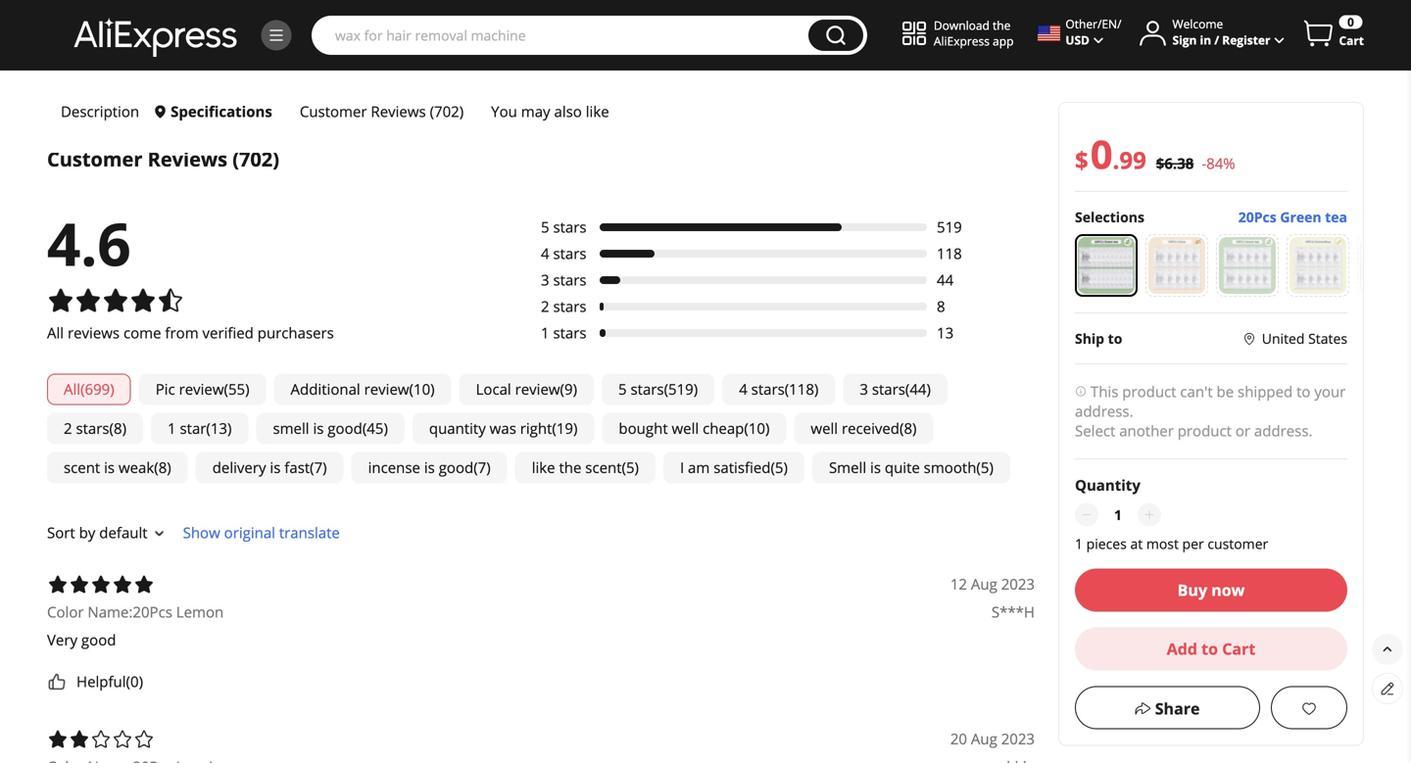 Task type: locate. For each thing, give the bounding box(es) containing it.
7 right fast
[[314, 458, 323, 478]]

all left 699
[[64, 380, 80, 400]]

like right the also
[[586, 101, 609, 122]]

1 vertical spatial like
[[532, 458, 556, 478]]

stars down 2 stars
[[553, 323, 587, 343]]

delivery
[[212, 458, 266, 478]]

20pcs green tea
[[1239, 208, 1348, 226]]

1 vertical spatial to
[[1297, 382, 1311, 402]]

2 for 2 stars ( 8 )
[[64, 419, 72, 439]]

118
[[937, 244, 963, 264], [789, 380, 815, 400]]

the for aliexpress
[[993, 17, 1011, 33]]

reviews
[[371, 101, 426, 122], [148, 146, 227, 173]]

2 2023 from the top
[[1002, 730, 1035, 750]]

product left 'or'
[[1178, 421, 1232, 441]]

good left the "45"
[[328, 419, 363, 439]]

bought well cheap ( 10 )
[[619, 419, 770, 439]]

is left fast
[[270, 458, 281, 478]]

7 for incense is good
[[478, 458, 487, 478]]

stars up 'satisfied'
[[752, 380, 785, 400]]

1 left pieces
[[1076, 535, 1083, 553]]

is left quite
[[871, 458, 881, 478]]

1 horizontal spatial 2
[[541, 297, 550, 317]]

original
[[224, 523, 276, 543]]

1 for 1 stars
[[541, 323, 550, 343]]

1 horizontal spatial 0
[[1091, 127, 1113, 180]]

wax for hair removal machine text field
[[326, 25, 799, 45]]

0 vertical spatial reviews
[[371, 101, 426, 122]]

to
[[1109, 329, 1123, 348], [1297, 382, 1311, 402], [1202, 639, 1219, 660]]

0 horizontal spatial address.
[[1076, 402, 1134, 422]]

4 stars
[[541, 244, 587, 264]]

0 horizontal spatial customer
[[47, 146, 143, 173]]

sign
[[1173, 32, 1198, 48]]

1 horizontal spatial 519
[[937, 217, 963, 237]]

/ right in
[[1215, 32, 1220, 48]]

519
[[937, 217, 963, 237], [669, 380, 694, 400]]

scent down 2 stars ( 8 )
[[64, 458, 100, 478]]

customer down china
[[300, 101, 367, 122]]

is
[[313, 419, 324, 439], [104, 458, 115, 478], [270, 458, 281, 478], [424, 458, 435, 478], [871, 458, 881, 478]]

1 horizontal spatial good
[[328, 419, 363, 439]]

0 horizontal spatial 0
[[130, 672, 139, 692]]

1 vertical spatial 4
[[739, 380, 748, 400]]

local
[[476, 380, 512, 400]]

4 down 5 stars at the left top of page
[[541, 244, 550, 264]]

55
[[228, 380, 245, 400]]

specifications
[[171, 101, 272, 122]]

/ right other/
[[1118, 16, 1122, 32]]

1 horizontal spatial 118
[[937, 244, 963, 264]]

20
[[951, 730, 968, 750]]

0 horizontal spatial 2
[[64, 419, 72, 439]]

1 pieces at most per customer
[[1076, 535, 1269, 553]]

ship to
[[1076, 329, 1123, 348]]

china
[[297, 29, 333, 47]]

1 review from the left
[[179, 380, 224, 400]]

all
[[47, 323, 64, 343], [64, 380, 80, 400]]

0 vertical spatial 519
[[937, 217, 963, 237]]

0 horizontal spatial 7
[[314, 458, 323, 478]]

from
[[165, 323, 199, 343]]

0 vertical spatial 1
[[541, 323, 550, 343]]

9 right .
[[1134, 144, 1147, 176]]

0 vertical spatial all
[[47, 323, 64, 343]]

pic
[[156, 380, 175, 400]]

None text field
[[1103, 503, 1134, 527]]

customer down "description" link at top left
[[47, 146, 143, 173]]

can't
[[1181, 382, 1214, 402]]

1 vertical spatial 0
[[1091, 127, 1113, 180]]

like down the "right"
[[532, 458, 556, 478]]

0 horizontal spatial the
[[559, 458, 582, 478]]

all left reviews
[[47, 323, 64, 343]]

aug right 12
[[972, 575, 998, 595]]

stars for 3 stars ( 44 )
[[872, 380, 906, 400]]

1 7 from the left
[[314, 458, 323, 478]]

states
[[1309, 329, 1348, 348]]

1 down 2 stars
[[541, 323, 550, 343]]

2 vertical spatial to
[[1202, 639, 1219, 660]]

stars down 4 stars
[[553, 270, 587, 290]]

come
[[123, 323, 161, 343]]

most
[[1147, 535, 1179, 553]]

is right the incense
[[424, 458, 435, 478]]

or
[[1236, 421, 1251, 441]]

stars
[[553, 217, 587, 237], [553, 244, 587, 264], [553, 270, 587, 290], [553, 297, 587, 317], [553, 323, 587, 343], [631, 380, 664, 400], [752, 380, 785, 400], [872, 380, 906, 400], [76, 419, 109, 439]]

10
[[414, 380, 431, 400], [749, 419, 766, 439]]

is for scent
[[104, 458, 115, 478]]

0 vertical spatial customer reviews (702)
[[300, 101, 464, 122]]

1 2023 from the top
[[1002, 575, 1035, 595]]

3 down 4 stars
[[541, 270, 550, 290]]

3 for 3 stars
[[541, 270, 550, 290]]

9 up 19
[[565, 380, 573, 400]]

the for scent
[[559, 458, 582, 478]]

0 horizontal spatial customer reviews (702)
[[47, 146, 279, 173]]

cart
[[1340, 32, 1365, 49], [1223, 639, 1256, 660]]

4 up cheap
[[739, 380, 748, 400]]

1 horizontal spatial 4
[[739, 380, 748, 400]]

1 vertical spatial cart
[[1223, 639, 1256, 660]]

9 right $
[[1120, 144, 1134, 176]]

green
[[1281, 208, 1322, 226]]

purchasers
[[258, 323, 334, 343]]

you may also like link
[[478, 93, 627, 130]]

20pcs
[[1239, 208, 1277, 226]]

0 horizontal spatial 519
[[669, 380, 694, 400]]

1 vertical spatial 3
[[860, 380, 869, 400]]

the down 19
[[559, 458, 582, 478]]

was
[[490, 419, 517, 439]]

1 horizontal spatial 1
[[541, 323, 550, 343]]

stars for 4 stars ( 118 )
[[752, 380, 785, 400]]

1
[[541, 323, 550, 343], [168, 419, 176, 439], [1076, 535, 1083, 553]]

smell is good ( 45 )
[[273, 419, 388, 439]]

1 horizontal spatial the
[[993, 17, 1011, 33]]

good right very
[[81, 631, 116, 651]]

0 vertical spatial 2
[[541, 297, 550, 317]]

0 vertical spatial 0
[[1348, 14, 1355, 30]]

well
[[672, 419, 699, 439], [811, 419, 838, 439]]

in
[[1201, 32, 1212, 48]]

1 horizontal spatial 10
[[749, 419, 766, 439]]

2 horizontal spatial 0
[[1348, 14, 1355, 30]]

helpful ( 0 )
[[76, 672, 143, 692]]

0 vertical spatial customer
[[300, 101, 367, 122]]

aug
[[972, 575, 998, 595], [972, 730, 998, 750]]

reviews
[[68, 323, 120, 343]]

1 vertical spatial customer reviews (702)
[[47, 146, 279, 173]]

weak
[[119, 458, 154, 478]]

received
[[842, 419, 900, 439]]

1 horizontal spatial 7
[[478, 458, 487, 478]]

84%
[[1207, 153, 1236, 174]]

2 horizontal spatial good
[[439, 458, 474, 478]]

0 vertical spatial 13
[[937, 323, 954, 343]]

customer reviews (702)
[[300, 101, 464, 122], [47, 146, 279, 173]]

0 horizontal spatial review
[[179, 380, 224, 400]]

review up the "45"
[[364, 380, 409, 400]]

0 vertical spatial the
[[993, 17, 1011, 33]]

stars for 3 stars
[[553, 270, 587, 290]]

0 horizontal spatial scent
[[64, 458, 100, 478]]

to right ship
[[1109, 329, 1123, 348]]

1 horizontal spatial review
[[364, 380, 409, 400]]

0
[[1348, 14, 1355, 30], [1091, 127, 1113, 180], [130, 672, 139, 692]]

0 horizontal spatial well
[[672, 419, 699, 439]]

1 horizontal spatial scent
[[586, 458, 622, 478]]

stars down 5 stars at the left top of page
[[553, 244, 587, 264]]

2 vertical spatial 0
[[130, 672, 139, 692]]

0 vertical spatial 4
[[541, 244, 550, 264]]

2 horizontal spatial to
[[1297, 382, 1311, 402]]

0 vertical spatial 2023
[[1002, 575, 1035, 595]]

united states
[[1263, 329, 1348, 348]]

0 horizontal spatial 4
[[541, 244, 550, 264]]

shipped
[[1238, 382, 1293, 402]]

1 vertical spatial good
[[439, 458, 474, 478]]

address. right 'or'
[[1255, 421, 1313, 441]]

stars up received
[[872, 380, 906, 400]]

the right download
[[993, 17, 1011, 33]]

1 vertical spatial product
[[1178, 421, 1232, 441]]

0 horizontal spatial 118
[[789, 380, 815, 400]]

download
[[934, 17, 990, 33]]

stars down the "3 stars"
[[553, 297, 587, 317]]

other/
[[1066, 16, 1102, 32]]

am
[[688, 458, 710, 478]]

scent is weak ( 8 )
[[64, 458, 171, 478]]

good for incense is good
[[439, 458, 474, 478]]

1 horizontal spatial customer reviews (702)
[[300, 101, 464, 122]]

review up the "right"
[[515, 380, 560, 400]]

2023 for 20 aug 2023
[[1002, 730, 1035, 750]]

.
[[1113, 144, 1120, 176]]

10 right cheap
[[749, 419, 766, 439]]

sort
[[47, 523, 75, 543]]

2 horizontal spatial 1
[[1076, 535, 1083, 553]]

0 horizontal spatial product
[[1123, 382, 1177, 402]]

customer
[[300, 101, 367, 122], [47, 146, 143, 173]]

2 vertical spatial good
[[81, 631, 116, 651]]

color name:20pcs lemon
[[47, 603, 224, 623]]

to inside this product can't be shipped to your address. select another product or address.
[[1297, 382, 1311, 402]]

1 horizontal spatial to
[[1202, 639, 1219, 660]]

buy now
[[1178, 580, 1246, 601]]

2 aug from the top
[[972, 730, 998, 750]]

all reviews come from verified purchasers
[[47, 323, 334, 343]]

1 vertical spatial all
[[64, 380, 80, 400]]

product
[[1123, 382, 1177, 402], [1178, 421, 1232, 441]]

to left your on the right of page
[[1297, 382, 1311, 402]]

9 for review
[[565, 380, 573, 400]]

2
[[541, 297, 550, 317], [64, 419, 72, 439]]

0 vertical spatial cart
[[1340, 32, 1365, 49]]

13
[[937, 323, 954, 343], [211, 419, 227, 439]]

(702) down specifications
[[233, 146, 279, 173]]

1 vertical spatial 519
[[669, 380, 694, 400]]

1 horizontal spatial well
[[811, 419, 838, 439]]

1 horizontal spatial 44
[[937, 270, 954, 290]]

aug right 20
[[972, 730, 998, 750]]

5
[[541, 217, 550, 237], [619, 380, 627, 400], [626, 458, 635, 478], [775, 458, 784, 478], [981, 458, 990, 478]]

3 review from the left
[[515, 380, 560, 400]]

0 horizontal spatial cart
[[1223, 639, 1256, 660]]

product up another on the bottom right of the page
[[1123, 382, 1177, 402]]

2023
[[1002, 575, 1035, 595], [1002, 730, 1035, 750]]

1 horizontal spatial (702)
[[430, 101, 464, 122]]

1 vertical spatial the
[[559, 458, 582, 478]]

good down quantity
[[439, 458, 474, 478]]

2023 right 20
[[1002, 730, 1035, 750]]

10 up quantity
[[414, 380, 431, 400]]

lemon
[[176, 603, 224, 623]]

0 vertical spatial good
[[328, 419, 363, 439]]

well up smell
[[811, 419, 838, 439]]

2023 up s***h at the bottom right
[[1002, 575, 1035, 595]]

4 for 4 stars ( 118 )
[[739, 380, 748, 400]]

to right 'add'
[[1202, 639, 1219, 660]]

0 vertical spatial to
[[1109, 329, 1123, 348]]

sign in / register
[[1173, 32, 1271, 48]]

(702) left you
[[430, 101, 464, 122]]

1 horizontal spatial product
[[1178, 421, 1232, 441]]

be
[[1217, 382, 1235, 402]]

this
[[1091, 382, 1119, 402]]

at
[[1131, 535, 1143, 553]]

2 horizontal spatial review
[[515, 380, 560, 400]]

2 7 from the left
[[478, 458, 487, 478]]

1sqid_b image
[[268, 26, 285, 44]]

stars up bought
[[631, 380, 664, 400]]

well left cheap
[[672, 419, 699, 439]]

1 vertical spatial 10
[[749, 419, 766, 439]]

1 horizontal spatial address.
[[1255, 421, 1313, 441]]

air
[[728, 29, 745, 47]]

1 horizontal spatial like
[[586, 101, 609, 122]]

0 horizontal spatial (702)
[[233, 146, 279, 173]]

5 up bought
[[619, 380, 627, 400]]

0 horizontal spatial reviews
[[148, 146, 227, 173]]

stars up 4 stars
[[553, 217, 587, 237]]

2 down the "3 stars"
[[541, 297, 550, 317]]

the inside download the aliexpress app
[[993, 17, 1011, 33]]

0 vertical spatial (702)
[[430, 101, 464, 122]]

add
[[1168, 639, 1198, 660]]

tea
[[1326, 208, 1348, 226]]

description link
[[47, 93, 153, 130]]

is left weak
[[104, 458, 115, 478]]

star
[[180, 419, 206, 439]]

3 up well received ( 8 )
[[860, 380, 869, 400]]

stars down all ( 699 )
[[76, 419, 109, 439]]

scent down bought
[[586, 458, 622, 478]]

4
[[541, 244, 550, 264], [739, 380, 748, 400]]

review left 55
[[179, 380, 224, 400]]

0 horizontal spatial 10
[[414, 380, 431, 400]]

address. down ship to
[[1076, 402, 1134, 422]]

default
[[99, 523, 148, 543]]

1 horizontal spatial customer
[[300, 101, 367, 122]]

1 left star
[[168, 419, 176, 439]]

1 horizontal spatial /
[[1215, 32, 1220, 48]]

2 down all ( 699 )
[[64, 419, 72, 439]]

stars for 2 stars ( 8 )
[[76, 419, 109, 439]]

2 vertical spatial 1
[[1076, 535, 1083, 553]]

is right smell
[[313, 419, 324, 439]]

also
[[554, 101, 582, 122]]

0 horizontal spatial to
[[1109, 329, 1123, 348]]

2 review from the left
[[364, 380, 409, 400]]

0 horizontal spatial 44
[[910, 380, 927, 400]]

None button
[[809, 20, 864, 51]]

1 scent from the left
[[64, 458, 100, 478]]

1 horizontal spatial 3
[[860, 380, 869, 400]]

1 vertical spatial 1
[[168, 419, 176, 439]]

pieces
[[1087, 535, 1127, 553]]

1 aug from the top
[[972, 575, 998, 595]]

to inside button
[[1202, 639, 1219, 660]]

3 for 3 stars ( 44 )
[[860, 380, 869, 400]]

1 vertical spatial reviews
[[148, 146, 227, 173]]

1 vertical spatial 13
[[211, 419, 227, 439]]

7 down the quantity was right ( 19 )
[[478, 458, 487, 478]]

0 horizontal spatial /
[[1118, 16, 1122, 32]]

0 horizontal spatial like
[[532, 458, 556, 478]]

0 horizontal spatial 3
[[541, 270, 550, 290]]

incense is good ( 7 )
[[368, 458, 491, 478]]

0 vertical spatial 3
[[541, 270, 550, 290]]

2023 for 12 aug 2023
[[1002, 575, 1035, 595]]

5 down bought
[[626, 458, 635, 478]]



Task type: vqa. For each thing, say whether or not it's contained in the screenshot.


Task type: describe. For each thing, give the bounding box(es) containing it.
1 for 1 pieces at most per customer
[[1076, 535, 1083, 553]]

review for additional review
[[364, 380, 409, 400]]

5 right 'satisfied'
[[775, 458, 784, 478]]

smell
[[829, 458, 867, 478]]

add to cart
[[1168, 639, 1256, 660]]

to for add to cart
[[1202, 639, 1219, 660]]

now
[[1212, 580, 1246, 601]]

0 vertical spatial 44
[[937, 270, 954, 290]]

699
[[85, 380, 110, 400]]

customer
[[1208, 535, 1269, 553]]

incense
[[368, 458, 421, 478]]

to for ship to
[[1109, 329, 1123, 348]]

review for pic review
[[179, 380, 224, 400]]

this product can't be shipped to your address. select another product or address.
[[1076, 382, 1347, 441]]

satisfied
[[714, 458, 771, 478]]

is for smell
[[871, 458, 881, 478]]

stars for 2 stars
[[553, 297, 587, 317]]

very good
[[47, 631, 116, 651]]

0 vertical spatial 118
[[937, 244, 963, 264]]

2 for 2 stars
[[541, 297, 550, 317]]

5 stars ( 519 )
[[619, 380, 698, 400]]

other/ en /
[[1066, 16, 1122, 32]]

ship
[[1076, 329, 1105, 348]]

2 stars
[[541, 297, 587, 317]]

1 horizontal spatial reviews
[[371, 101, 426, 122]]

show
[[183, 523, 220, 543]]

register
[[1223, 32, 1271, 48]]

4 stars ( 118 )
[[739, 380, 819, 400]]

smell
[[273, 419, 309, 439]]

1 vertical spatial customer
[[47, 146, 143, 173]]

12 aug 2023
[[951, 575, 1035, 595]]

verified
[[203, 323, 254, 343]]

per
[[1183, 535, 1205, 553]]

$
[[1076, 144, 1089, 176]]

4 for 4 stars
[[541, 244, 550, 264]]

0 cart
[[1340, 14, 1365, 49]]

additional
[[291, 380, 361, 400]]

4.6
[[47, 204, 131, 283]]

5 right 'smooth'
[[981, 458, 990, 478]]

app
[[993, 33, 1014, 49]]

your
[[1315, 382, 1347, 402]]

cart inside button
[[1223, 639, 1256, 660]]

1 star ( 13 )
[[168, 419, 232, 439]]

7 for delivery is fast
[[314, 458, 323, 478]]

right
[[520, 419, 552, 439]]

another
[[1120, 421, 1174, 441]]

20 aug 2023
[[951, 730, 1035, 750]]

quantity was right ( 19 )
[[429, 419, 578, 439]]

color
[[47, 603, 84, 623]]

1 horizontal spatial cart
[[1340, 32, 1365, 49]]

2 stars ( 8 )
[[64, 419, 126, 439]]

show original translate
[[183, 523, 340, 543]]

0 vertical spatial 10
[[414, 380, 431, 400]]

is for delivery
[[270, 458, 281, 478]]

5 up 4 stars
[[541, 217, 550, 237]]

2 well from the left
[[811, 419, 838, 439]]

fast
[[285, 458, 310, 478]]

quantity
[[429, 419, 486, 439]]

i am satisfied ( 5 )
[[680, 458, 788, 478]]

all ( 699 )
[[64, 380, 114, 400]]

/ for en
[[1118, 16, 1122, 32]]

usd
[[1066, 32, 1090, 48]]

air freshener
[[728, 29, 814, 47]]

1 horizontal spatial 13
[[937, 323, 954, 343]]

helpful
[[76, 672, 126, 692]]

aug for 20
[[972, 730, 998, 750]]

additional review ( 10 )
[[291, 380, 435, 400]]

smell is quite smooth ( 5 )
[[829, 458, 994, 478]]

like the scent ( 5 )
[[532, 458, 639, 478]]

0 inside 0 cart
[[1348, 14, 1355, 30]]

well received ( 8 )
[[811, 419, 917, 439]]

19
[[557, 419, 574, 439]]

sort by default
[[47, 523, 148, 543]]

1 vertical spatial 118
[[789, 380, 815, 400]]

1 vertical spatial 44
[[910, 380, 927, 400]]

stars for 1 stars
[[553, 323, 587, 343]]

/ for in
[[1215, 32, 1220, 48]]

delivery is fast ( 7 )
[[212, 458, 327, 478]]

united
[[1263, 329, 1305, 348]]

is for incense
[[424, 458, 435, 478]]

may
[[521, 101, 551, 122]]

2 scent from the left
[[586, 458, 622, 478]]

good for smell is good
[[328, 419, 363, 439]]

i
[[680, 458, 685, 478]]

aug for 12
[[972, 575, 998, 595]]

9 for 0
[[1120, 144, 1134, 176]]

download the aliexpress app
[[934, 17, 1014, 49]]

buy
[[1178, 580, 1208, 601]]

0 horizontal spatial 13
[[211, 419, 227, 439]]

customer reviews (702) link
[[286, 93, 478, 130]]

stars for 5 stars
[[553, 217, 587, 237]]

1 vertical spatial (702)
[[233, 146, 279, 173]]

en
[[1102, 16, 1118, 32]]

s***h
[[992, 603, 1035, 623]]

3 stars ( 44 )
[[860, 380, 931, 400]]

select
[[1076, 421, 1116, 441]]

0 vertical spatial product
[[1123, 382, 1177, 402]]

1 well from the left
[[672, 419, 699, 439]]

translate
[[279, 523, 340, 543]]

mainland
[[233, 29, 293, 47]]

stars for 5 stars ( 519 )
[[631, 380, 664, 400]]

selections
[[1076, 208, 1145, 226]]

review for local review
[[515, 380, 560, 400]]

1 for 1 star ( 13 )
[[168, 419, 176, 439]]

you
[[491, 101, 518, 122]]

0 horizontal spatial good
[[81, 631, 116, 651]]

$6.38
[[1157, 153, 1195, 174]]

specifications link
[[153, 93, 286, 130]]

all for all reviews come from verified purchasers
[[47, 323, 64, 343]]

quantity
[[1076, 476, 1141, 496]]

is for smell
[[313, 419, 324, 439]]

bought
[[619, 419, 668, 439]]

all for all ( 699 )
[[64, 380, 80, 400]]

stars for 4 stars
[[553, 244, 587, 264]]



